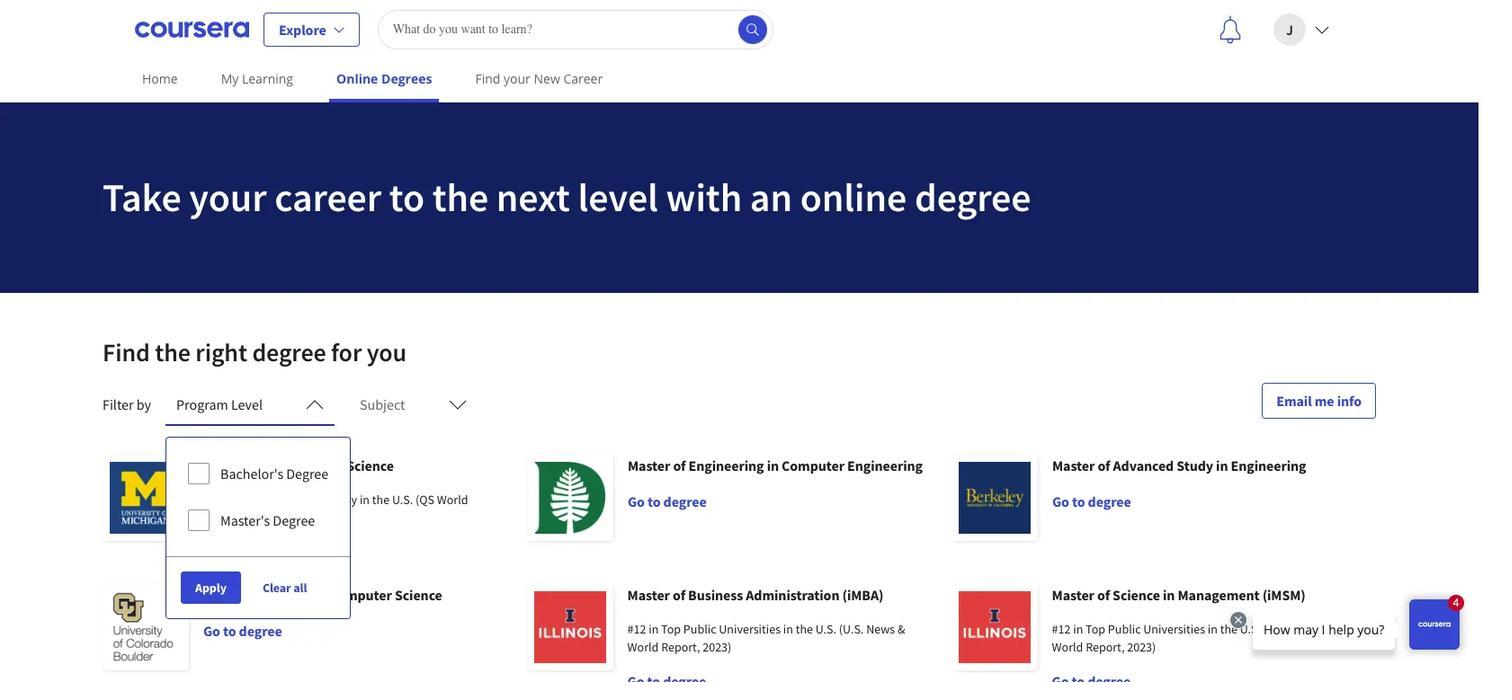 Task type: locate. For each thing, give the bounding box(es) containing it.
my
[[221, 70, 239, 87]]

0 horizontal spatial world
[[437, 492, 468, 508]]

2022)
[[257, 510, 286, 526]]

1 horizontal spatial find
[[475, 70, 501, 87]]

new
[[534, 70, 560, 87]]

u.s. down administration
[[816, 622, 837, 638]]

of
[[249, 457, 261, 475], [673, 457, 686, 475], [1098, 457, 1111, 475], [249, 587, 261, 605], [673, 587, 686, 605], [1098, 587, 1110, 605]]

university
[[304, 492, 357, 508]]

master for master of advanced study in engineering
[[1053, 457, 1095, 475]]

1 horizontal spatial u.s.
[[816, 622, 837, 638]]

degree
[[915, 173, 1032, 222], [252, 337, 326, 369], [664, 493, 707, 511], [1088, 493, 1132, 511], [239, 543, 282, 561], [239, 623, 282, 641]]

public down master of science in management (imsm)
[[1108, 622, 1141, 638]]

2 news from the left
[[1291, 622, 1320, 638]]

0 horizontal spatial #12
[[628, 622, 646, 638]]

program level button
[[166, 383, 335, 426]]

you
[[367, 337, 407, 369]]

go right university of california, berkeley "image"
[[1053, 493, 1070, 511]]

0 vertical spatial computer
[[782, 457, 845, 475]]

0 vertical spatial degree
[[286, 465, 329, 483]]

coursera image
[[135, 15, 249, 44]]

u.s. inside #1 public research university in the u.s. (qs world rankings, 2022)
[[392, 492, 413, 508]]

1 #12 from the left
[[628, 622, 646, 638]]

0 horizontal spatial computer
[[329, 587, 392, 605]]

2 horizontal spatial world
[[1052, 640, 1084, 656]]

world
[[437, 492, 468, 508], [628, 640, 659, 656], [1052, 640, 1084, 656]]

2 2023) from the left
[[1128, 640, 1156, 656]]

universities down master of business administration (imba)
[[719, 622, 781, 638]]

engineering
[[689, 457, 764, 475], [848, 457, 923, 475], [1231, 457, 1307, 475]]

rankings,
[[203, 510, 255, 526]]

3 engineering from the left
[[1231, 457, 1307, 475]]

computer
[[782, 457, 845, 475], [329, 587, 392, 605]]

career
[[564, 70, 603, 87]]

#12
[[628, 622, 646, 638], [1052, 622, 1071, 638]]

master
[[203, 457, 246, 475], [628, 457, 671, 475], [1053, 457, 1095, 475], [203, 587, 246, 605], [628, 587, 670, 605], [1052, 587, 1095, 605]]

1 horizontal spatial university of illinois at urbana-champaign image
[[952, 585, 1038, 671]]

0 horizontal spatial university of illinois at urbana-champaign image
[[527, 585, 613, 671]]

data
[[315, 457, 344, 475]]

the left the (qs
[[372, 492, 390, 508]]

business
[[688, 587, 743, 605]]

master of advanced study in engineering
[[1053, 457, 1307, 475]]

your for take
[[189, 173, 267, 222]]

find
[[475, 70, 501, 87], [103, 337, 150, 369]]

1 vertical spatial find
[[103, 337, 150, 369]]

public
[[218, 492, 251, 508], [684, 622, 717, 638], [1108, 622, 1141, 638]]

clear all
[[263, 580, 307, 597]]

of for master of advanced study in engineering
[[1098, 457, 1111, 475]]

u.s. left the (qs
[[392, 492, 413, 508]]

2 university of illinois at urbana-champaign image from the left
[[952, 585, 1038, 671]]

0 horizontal spatial find
[[103, 337, 150, 369]]

in inside #1 public research university in the u.s. (qs world rankings, 2022)
[[360, 492, 370, 508]]

#12 in top public universities in the u.s. (u.s. news & world report, 2023)
[[628, 622, 906, 656], [1052, 622, 1330, 656]]

universities down master of science in management (imsm)
[[1144, 622, 1206, 638]]

to right dartmouth college image
[[648, 493, 661, 511]]

degree down research
[[273, 512, 315, 530]]

1 horizontal spatial #12 in top public universities in the u.s. (u.s. news & world report, 2023)
[[1052, 622, 1330, 656]]

public inside #1 public research university in the u.s. (qs world rankings, 2022)
[[218, 492, 251, 508]]

1 horizontal spatial #12
[[1052, 622, 1071, 638]]

your right 'take' at the left of the page
[[189, 173, 267, 222]]

1 #12 in top public universities in the u.s. (u.s. news & world report, 2023) from the left
[[628, 622, 906, 656]]

in
[[767, 457, 779, 475], [1217, 457, 1229, 475], [360, 492, 370, 508], [314, 587, 326, 605], [1163, 587, 1175, 605], [649, 622, 659, 638], [783, 622, 794, 638], [1074, 622, 1084, 638], [1208, 622, 1218, 638]]

2 #12 in top public universities in the u.s. (u.s. news & world report, 2023) from the left
[[1052, 622, 1330, 656]]

news down (imba)
[[867, 622, 895, 638]]

degree for bachelor's degree
[[286, 465, 329, 483]]

0 horizontal spatial #12 in top public universities in the u.s. (u.s. news & world report, 2023)
[[628, 622, 906, 656]]

to for master of advanced study in engineering
[[1072, 493, 1086, 511]]

advanced
[[1113, 457, 1174, 475]]

1 horizontal spatial news
[[1291, 622, 1320, 638]]

1 top from the left
[[661, 622, 681, 638]]

research
[[254, 492, 302, 508]]

to down apply
[[223, 623, 236, 641]]

degree up the university on the bottom of the page
[[286, 465, 329, 483]]

#12 for master of science in management (imsm)
[[1052, 622, 1071, 638]]

#1 public research university in the u.s. (qs world rankings, 2022)
[[203, 492, 468, 526]]

master's degree
[[220, 512, 315, 530]]

1 vertical spatial degree
[[273, 512, 315, 530]]

top
[[661, 622, 681, 638], [1086, 622, 1106, 638]]

the inside #1 public research university in the u.s. (qs world rankings, 2022)
[[372, 492, 390, 508]]

news
[[867, 622, 895, 638], [1291, 622, 1320, 638]]

1 2023) from the left
[[703, 640, 732, 656]]

master for master of business administration (imba)
[[628, 587, 670, 605]]

go to degree
[[628, 493, 707, 511], [1053, 493, 1132, 511], [203, 543, 282, 561], [203, 623, 282, 641]]

2 engineering from the left
[[848, 457, 923, 475]]

find for find the right degree for you
[[103, 337, 150, 369]]

your
[[504, 70, 531, 87], [189, 173, 267, 222]]

2 horizontal spatial engineering
[[1231, 457, 1307, 475]]

0 horizontal spatial universities
[[719, 622, 781, 638]]

engineering for master of advanced study in engineering
[[1231, 457, 1307, 475]]

(u.s. for management
[[1264, 622, 1289, 638]]

learning
[[242, 70, 293, 87]]

(imba)
[[843, 587, 884, 605]]

news for master of business administration (imba)
[[867, 622, 895, 638]]

to
[[389, 173, 425, 222], [648, 493, 661, 511], [1072, 493, 1086, 511], [223, 543, 236, 561], [223, 623, 236, 641]]

0 horizontal spatial (u.s.
[[839, 622, 864, 638]]

(u.s. down (imsm)
[[1264, 622, 1289, 638]]

public down business
[[684, 622, 717, 638]]

management
[[1178, 587, 1260, 605]]

1 horizontal spatial &
[[1323, 622, 1330, 638]]

go for master of science in computer science
[[203, 623, 220, 641]]

1 & from the left
[[898, 622, 906, 638]]

science
[[347, 457, 394, 475], [264, 587, 312, 605], [395, 587, 442, 605], [1113, 587, 1161, 605]]

0 vertical spatial find
[[475, 70, 501, 87]]

find for find your new career
[[475, 70, 501, 87]]

universities
[[719, 622, 781, 638], [1144, 622, 1206, 638]]

actions toolbar
[[166, 557, 350, 619]]

home link
[[135, 58, 185, 99]]

(u.s. down (imba)
[[839, 622, 864, 638]]

email me info button
[[1263, 383, 1377, 419]]

1 universities from the left
[[719, 622, 781, 638]]

email me info
[[1277, 392, 1362, 410]]

online degrees link
[[329, 58, 439, 103]]

email
[[1277, 392, 1312, 410]]

2 #12 from the left
[[1052, 622, 1071, 638]]

university of colorado boulder image
[[103, 585, 189, 671]]

0 horizontal spatial 2023)
[[703, 640, 732, 656]]

university of illinois at urbana-champaign image
[[527, 585, 613, 671], [952, 585, 1038, 671]]

to right 'career'
[[389, 173, 425, 222]]

1 vertical spatial your
[[189, 173, 267, 222]]

news down (imsm)
[[1291, 622, 1320, 638]]

master for master of science in computer science
[[203, 587, 246, 605]]

0 horizontal spatial your
[[189, 173, 267, 222]]

2 (u.s. from the left
[[1264, 622, 1289, 638]]

report, for business
[[661, 640, 700, 656]]

2 top from the left
[[1086, 622, 1106, 638]]

None search field
[[378, 9, 774, 49]]

1 horizontal spatial 2023)
[[1128, 640, 1156, 656]]

1 horizontal spatial universities
[[1144, 622, 1206, 638]]

1 horizontal spatial world
[[628, 640, 659, 656]]

go to degree for engineering
[[628, 493, 707, 511]]

level
[[231, 396, 263, 414]]

2023) down business
[[703, 640, 732, 656]]

for
[[331, 337, 362, 369]]

(u.s. for (imba)
[[839, 622, 864, 638]]

the
[[432, 173, 489, 222], [155, 337, 191, 369], [372, 492, 390, 508], [796, 622, 813, 638], [1221, 622, 1238, 638]]

find your new career link
[[468, 58, 610, 99]]

0 horizontal spatial report,
[[661, 640, 700, 656]]

0 horizontal spatial u.s.
[[392, 492, 413, 508]]

career
[[275, 173, 382, 222]]

0 horizontal spatial news
[[867, 622, 895, 638]]

#12 in top public universities in the u.s. (u.s. news & world report, 2023) down master of business administration (imba)
[[628, 622, 906, 656]]

of for master of business administration (imba)
[[673, 587, 686, 605]]

1 university of illinois at urbana-champaign image from the left
[[527, 585, 613, 671]]

go
[[628, 493, 645, 511], [1053, 493, 1070, 511], [203, 543, 220, 561], [203, 623, 220, 641]]

1 horizontal spatial public
[[684, 622, 717, 638]]

1 horizontal spatial engineering
[[848, 457, 923, 475]]

computer for engineering
[[782, 457, 845, 475]]

an
[[750, 173, 793, 222]]

1 report, from the left
[[661, 640, 700, 656]]

find your new career
[[475, 70, 603, 87]]

level
[[578, 173, 659, 222]]

0 vertical spatial your
[[504, 70, 531, 87]]

online
[[337, 70, 378, 87]]

master's
[[220, 512, 270, 530]]

applied
[[264, 457, 312, 475]]

2023)
[[703, 640, 732, 656], [1128, 640, 1156, 656]]

0 horizontal spatial top
[[661, 622, 681, 638]]

2 report, from the left
[[1086, 640, 1125, 656]]

1 horizontal spatial (u.s.
[[1264, 622, 1289, 638]]

2 horizontal spatial public
[[1108, 622, 1141, 638]]

(u.s.
[[839, 622, 864, 638], [1264, 622, 1289, 638]]

degrees
[[382, 70, 432, 87]]

0 horizontal spatial public
[[218, 492, 251, 508]]

1 horizontal spatial computer
[[782, 457, 845, 475]]

2 horizontal spatial u.s.
[[1241, 622, 1262, 638]]

computer for science
[[329, 587, 392, 605]]

your left new
[[504, 70, 531, 87]]

go for master of engineering in computer engineering
[[628, 493, 645, 511]]

with
[[666, 173, 742, 222]]

public up rankings,
[[218, 492, 251, 508]]

master of science in computer science
[[203, 587, 442, 605]]

0 horizontal spatial &
[[898, 622, 906, 638]]

go down apply
[[203, 623, 220, 641]]

degree
[[286, 465, 329, 483], [273, 512, 315, 530]]

1 horizontal spatial top
[[1086, 622, 1106, 638]]

1 news from the left
[[867, 622, 895, 638]]

0 horizontal spatial engineering
[[689, 457, 764, 475]]

my learning link
[[214, 58, 301, 99]]

me
[[1315, 392, 1335, 410]]

go right dartmouth college image
[[628, 493, 645, 511]]

world inside #1 public research university in the u.s. (qs world rankings, 2022)
[[437, 492, 468, 508]]

1 engineering from the left
[[689, 457, 764, 475]]

1 vertical spatial computer
[[329, 587, 392, 605]]

&
[[898, 622, 906, 638], [1323, 622, 1330, 638]]

of for master of science in computer science
[[249, 587, 261, 605]]

find up filter by
[[103, 337, 150, 369]]

u.s. down management
[[1241, 622, 1262, 638]]

program
[[176, 396, 228, 414]]

the down management
[[1221, 622, 1238, 638]]

to for master of engineering in computer engineering
[[648, 493, 661, 511]]

find left new
[[475, 70, 501, 87]]

2 universities from the left
[[1144, 622, 1206, 638]]

1 (u.s. from the left
[[839, 622, 864, 638]]

filter
[[103, 396, 134, 414]]

to right university of california, berkeley "image"
[[1072, 493, 1086, 511]]

#12 in top public universities in the u.s. (u.s. news & world report, 2023) down master of science in management (imsm)
[[1052, 622, 1330, 656]]

public for master of science in management (imsm)
[[1108, 622, 1141, 638]]

my learning
[[221, 70, 293, 87]]

1 horizontal spatial report,
[[1086, 640, 1125, 656]]

report,
[[661, 640, 700, 656], [1086, 640, 1125, 656]]

u.s. for master of science in management (imsm)
[[1241, 622, 1262, 638]]

2023) down master of science in management (imsm)
[[1128, 640, 1156, 656]]

u.s.
[[392, 492, 413, 508], [816, 622, 837, 638], [1241, 622, 1262, 638]]

1 horizontal spatial your
[[504, 70, 531, 87]]

2 & from the left
[[1323, 622, 1330, 638]]

master of engineering in computer engineering
[[628, 457, 923, 475]]



Task type: describe. For each thing, give the bounding box(es) containing it.
master of applied data science
[[203, 457, 394, 475]]

study
[[1177, 457, 1214, 475]]

take your career to the next level with an online degree
[[103, 173, 1032, 222]]

university of california, berkeley image
[[952, 455, 1038, 542]]

online degrees
[[337, 70, 432, 87]]

of for master of science in management (imsm)
[[1098, 587, 1110, 605]]

#12 in top public universities in the u.s. (u.s. news & world report, 2023) for in
[[1052, 622, 1330, 656]]

info
[[1338, 392, 1362, 410]]

news for master of science in management (imsm)
[[1291, 622, 1320, 638]]

go to degree for science
[[203, 623, 282, 641]]

& for master of business administration (imba)
[[898, 622, 906, 638]]

clear
[[263, 580, 291, 597]]

top for science
[[1086, 622, 1106, 638]]

bachelor's
[[220, 465, 284, 483]]

apply
[[195, 580, 227, 597]]

2023) for science
[[1128, 640, 1156, 656]]

administration
[[746, 587, 840, 605]]

#12 in top public universities in the u.s. (u.s. news & world report, 2023) for administration
[[628, 622, 906, 656]]

master of science in management (imsm)
[[1052, 587, 1306, 605]]

right
[[196, 337, 247, 369]]

options list list box
[[166, 438, 350, 557]]

report, for science
[[1086, 640, 1125, 656]]

all
[[294, 580, 307, 597]]

the left "right"
[[155, 337, 191, 369]]

#12 for master of business administration (imba)
[[628, 622, 646, 638]]

of for master of applied data science
[[249, 457, 261, 475]]

to for master of science in computer science
[[223, 623, 236, 641]]

& for master of science in management (imsm)
[[1323, 622, 1330, 638]]

top for business
[[661, 622, 681, 638]]

program level
[[176, 396, 263, 414]]

your for find
[[504, 70, 531, 87]]

public for master of business administration (imba)
[[684, 622, 717, 638]]

the down administration
[[796, 622, 813, 638]]

dartmouth college image
[[527, 455, 614, 542]]

next
[[496, 173, 570, 222]]

to down rankings,
[[223, 543, 236, 561]]

master for master of engineering in computer engineering
[[628, 457, 671, 475]]

go to degree for advanced
[[1053, 493, 1132, 511]]

u.s. for master of business administration (imba)
[[816, 622, 837, 638]]

university of michigan image
[[103, 455, 189, 542]]

university of illinois at urbana-champaign image for master of business administration (imba)
[[527, 585, 613, 671]]

bachelor's degree
[[220, 465, 329, 483]]

master of business administration (imba)
[[628, 587, 884, 605]]

(imsm)
[[1263, 587, 1306, 605]]

home
[[142, 70, 178, 87]]

take
[[103, 173, 181, 222]]

master for master of applied data science
[[203, 457, 246, 475]]

the left next
[[432, 173, 489, 222]]

world for master of science in management (imsm)
[[1052, 640, 1084, 656]]

universities for administration
[[719, 622, 781, 638]]

university of illinois at urbana-champaign image for master of science in management (imsm)
[[952, 585, 1038, 671]]

#1
[[203, 492, 216, 508]]

go for master of advanced study in engineering
[[1053, 493, 1070, 511]]

engineering for master of engineering in computer engineering
[[848, 457, 923, 475]]

world for master of business administration (imba)
[[628, 640, 659, 656]]

go up the apply button
[[203, 543, 220, 561]]

(qs
[[416, 492, 435, 508]]

filter by
[[103, 396, 151, 414]]

online
[[800, 173, 907, 222]]

find the right degree for you
[[103, 337, 407, 369]]

2023) for business
[[703, 640, 732, 656]]

apply button
[[181, 572, 241, 605]]

by
[[137, 396, 151, 414]]

universities for in
[[1144, 622, 1206, 638]]

master for master of science in management (imsm)
[[1052, 587, 1095, 605]]

clear all button
[[255, 572, 314, 605]]

degree for master's degree
[[273, 512, 315, 530]]

of for master of engineering in computer engineering
[[673, 457, 686, 475]]



Task type: vqa. For each thing, say whether or not it's contained in the screenshot.
the top such
no



